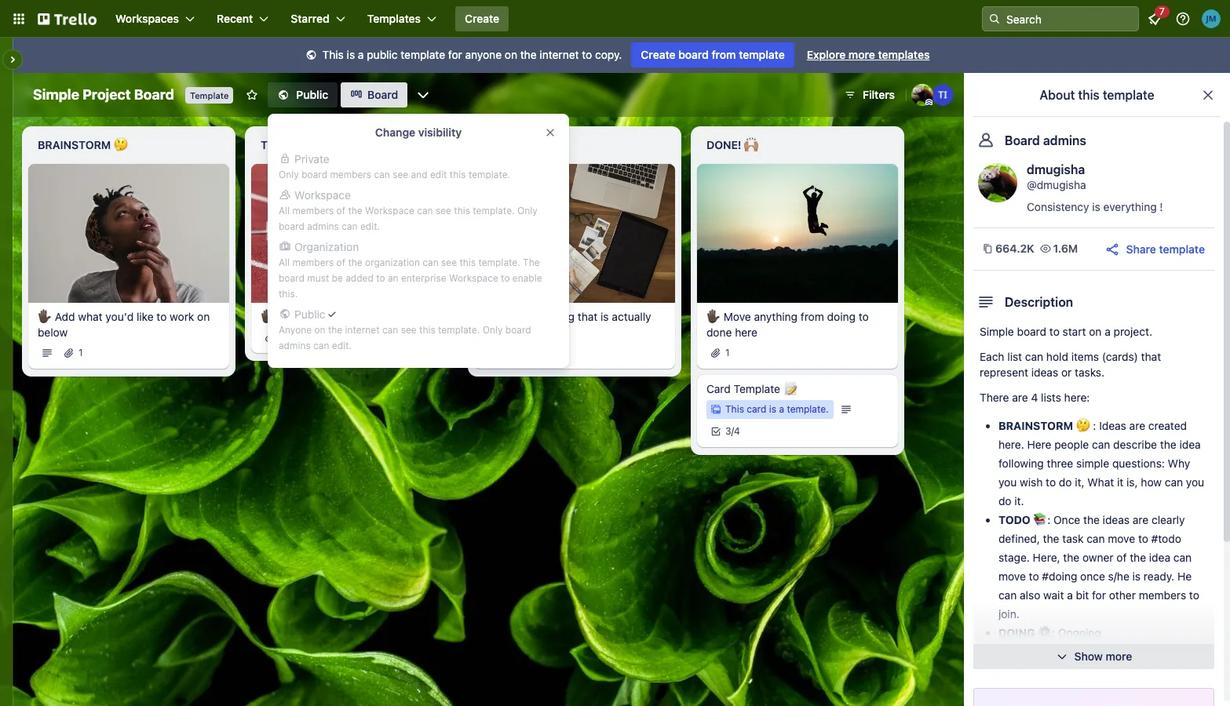 Task type: locate. For each thing, give the bounding box(es) containing it.
1 vertical spatial brainstorm
[[999, 419, 1074, 433]]

is right s/he at the right of the page
[[1133, 570, 1141, 584]]

board for board
[[368, 88, 398, 101]]

the up the added
[[348, 257, 363, 269]]

1 horizontal spatial edit.
[[361, 221, 380, 233]]

more right "show"
[[1106, 650, 1133, 664]]

trello inspiration (inspiringtaco) image
[[932, 84, 954, 106]]

1 horizontal spatial 1
[[280, 331, 284, 343]]

1 vertical spatial all
[[279, 257, 290, 269]]

0 vertical spatial admins
[[1044, 134, 1087, 148]]

0 vertical spatial edit.
[[361, 221, 380, 233]]

dmugisha (dmugisha) image
[[912, 84, 934, 106], [979, 163, 1018, 203]]

see down edit at the left top of page
[[436, 205, 452, 217]]

2 all from the top
[[279, 257, 290, 269]]

0 vertical spatial for
[[448, 48, 462, 61]]

1 you from the left
[[999, 476, 1017, 489]]

✋🏿 for ✋🏿 move anything 'ready' here
[[261, 310, 275, 323]]

this left the card
[[726, 403, 745, 415]]

move down stage.
[[999, 570, 1027, 584]]

1 horizontal spatial anything
[[531, 310, 575, 323]]

of up be
[[337, 257, 346, 269]]

template. inside all members of the organization can see this template. the board must be added to an enterprise workspace to enable this.
[[479, 257, 521, 269]]

brainstorm up here
[[999, 419, 1074, 433]]

customize views image
[[416, 87, 431, 103]]

is inside ✋🏿 move anything that is actually started here
[[601, 310, 609, 323]]

more for show
[[1106, 650, 1133, 664]]

1 horizontal spatial todo 📚
[[999, 514, 1048, 527]]

1 horizontal spatial more
[[1106, 650, 1133, 664]]

of inside all members of the  workspace can see this template. only board admins can edit.
[[337, 205, 346, 217]]

0 vertical spatial create
[[465, 12, 500, 25]]

public inside button
[[296, 88, 328, 101]]

✋🏿 move anything 'ready' here link
[[261, 309, 443, 325]]

simple board to start on a project.
[[980, 325, 1153, 339]]

#doing
[[1043, 570, 1078, 584]]

of inside all members of the organization can see this template. the board must be added to an enterprise workspace to enable this.
[[337, 257, 346, 269]]

are left clearly
[[1133, 514, 1149, 527]]

the down created
[[1161, 438, 1177, 452]]

3 ✋🏿 from the left
[[484, 310, 498, 323]]

anything inside ✋🏿 move anything from doing to done here
[[754, 310, 798, 323]]

this right the sm icon
[[323, 48, 344, 61]]

idea
[[1180, 438, 1202, 452], [1150, 551, 1171, 565]]

recent
[[217, 12, 253, 25]]

ready.
[[1144, 570, 1175, 584]]

0 vertical spatial brainstorm 🤔
[[38, 138, 128, 152]]

this
[[323, 48, 344, 61], [726, 403, 745, 415]]

internet
[[540, 48, 579, 61], [345, 324, 380, 336]]

1 ✋🏿 from the left
[[38, 310, 52, 323]]

more inside button
[[1106, 650, 1133, 664]]

2 vertical spatial only
[[483, 324, 503, 336]]

2 vertical spatial are
[[1133, 514, 1149, 527]]

is
[[347, 48, 355, 61], [1093, 200, 1101, 214], [601, 310, 609, 323], [770, 403, 777, 415], [1133, 570, 1141, 584]]

template. for private
[[469, 169, 511, 181]]

1 vertical spatial done!
[[999, 646, 1035, 659]]

0 vertical spatial public
[[296, 88, 328, 101]]

1 vertical spatial ideas
[[1103, 514, 1130, 527]]

here.
[[999, 438, 1025, 452]]

1 vertical spatial of
[[337, 257, 346, 269]]

you'd
[[106, 310, 134, 323]]

1 horizontal spatial only
[[483, 324, 503, 336]]

questions:
[[1113, 457, 1166, 471]]

brainstorm 🤔 up here
[[999, 419, 1091, 433]]

anything down enable
[[531, 310, 575, 323]]

template left "explore"
[[739, 48, 785, 61]]

template
[[401, 48, 445, 61], [739, 48, 785, 61], [1103, 88, 1155, 102], [1160, 242, 1206, 256]]

0 horizontal spatial board
[[134, 86, 174, 103]]

to up also
[[1030, 570, 1040, 584]]

🤔 inside text field
[[114, 138, 128, 152]]

🙌🏽 inside doing ⚙️ : ongoing done! 🙌🏽 : finished
[[1037, 646, 1051, 659]]

can left and
[[374, 169, 390, 181]]

📚 inside text field
[[295, 138, 309, 152]]

workspaces
[[115, 12, 179, 25]]

DONE! 🙌🏽 text field
[[698, 133, 899, 158]]

1 anything from the left
[[308, 310, 352, 323]]

here for ✋🏿 move anything that is actually started here
[[523, 326, 546, 339]]

:
[[1094, 419, 1097, 433], [1048, 514, 1051, 527], [1053, 627, 1056, 640], [1051, 646, 1055, 659]]

brainstorm inside text field
[[38, 138, 111, 152]]

create for create board from template
[[641, 48, 676, 61]]

template. right edit at the left top of page
[[469, 169, 511, 181]]

are up describe
[[1130, 419, 1146, 433]]

admins up organization at top left
[[307, 221, 339, 233]]

0 horizontal spatial todo 📚
[[261, 138, 309, 152]]

this is a public template for anyone on the internet to copy.
[[323, 48, 622, 61]]

on right 'start'
[[1090, 325, 1102, 339]]

from
[[712, 48, 736, 61], [801, 310, 825, 323]]

anything for that
[[531, 310, 575, 323]]

sm image
[[304, 48, 319, 64]]

card
[[747, 403, 767, 415]]

this down 'enterprise' at the left of page
[[419, 324, 436, 336]]

: inside : ideas are created here. here people can describe the idea following three simple questions: why you wish to do it, what it is, how can you do it.
[[1094, 419, 1097, 433]]

1 vertical spatial from
[[801, 310, 825, 323]]

is left actually
[[601, 310, 609, 323]]

brainstorm down board name text field
[[38, 138, 111, 152]]

template. inside all members of the  workspace can see this template. only board admins can edit.
[[473, 205, 515, 217]]

board
[[679, 48, 709, 61], [302, 169, 328, 181], [279, 221, 305, 233], [279, 273, 305, 284], [506, 324, 532, 336], [1018, 325, 1047, 339]]

ideas inside : once the ideas are clearly defined, the task can move to #todo stage. here, the owner of the idea can move to #doing once s/he is ready. he can also wait a bit for other members to join.
[[1103, 514, 1130, 527]]

anything for 'ready'
[[308, 310, 352, 323]]

that down project.
[[1142, 350, 1162, 364]]

move up started
[[501, 310, 528, 323]]

public down the sm icon
[[296, 88, 328, 101]]

1 horizontal spatial ideas
[[1103, 514, 1130, 527]]

the inside anyone on the internet can see this template. only board admins can edit.
[[328, 324, 343, 336]]

is left everything
[[1093, 200, 1101, 214]]

template right 'share'
[[1160, 242, 1206, 256]]

everything
[[1104, 200, 1158, 214]]

1 vertical spatial todo 📚
[[999, 514, 1048, 527]]

do left it,
[[1060, 476, 1073, 489]]

0 horizontal spatial brainstorm 🤔
[[38, 138, 128, 152]]

workspace right 'enterprise' at the left of page
[[449, 273, 499, 284]]

you up it.
[[999, 476, 1017, 489]]

0 horizontal spatial that
[[578, 310, 598, 323]]

1 horizontal spatial 🙌🏽
[[1037, 646, 1051, 659]]

members down ready.
[[1140, 589, 1187, 602]]

to right like
[[157, 310, 167, 323]]

1 horizontal spatial 4
[[1032, 391, 1039, 405]]

for left anyone
[[448, 48, 462, 61]]

0 vertical spatial template
[[190, 90, 229, 101]]

stage.
[[999, 551, 1030, 565]]

3 move from the left
[[724, 310, 751, 323]]

✋🏿 inside ✋🏿 add what you'd like to work on below
[[38, 310, 52, 323]]

None text field
[[474, 133, 676, 158]]

and
[[411, 169, 428, 181]]

create board from template link
[[632, 42, 795, 68]]

brainstorm
[[38, 138, 111, 152], [999, 419, 1074, 433]]

here up anyone on the internet can see this template. only board admins can edit.
[[393, 310, 415, 323]]

1 horizontal spatial move
[[501, 310, 528, 323]]

to right wish
[[1046, 476, 1057, 489]]

0 vertical spatial all
[[279, 205, 290, 217]]

template. left the
[[479, 257, 521, 269]]

see up 'enterprise' at the left of page
[[441, 257, 457, 269]]

3 anything from the left
[[754, 310, 798, 323]]

to
[[582, 48, 592, 61], [376, 273, 385, 284], [501, 273, 510, 284], [157, 310, 167, 323], [859, 310, 869, 323], [1050, 325, 1060, 339], [1046, 476, 1057, 489], [1139, 533, 1149, 546], [1030, 570, 1040, 584], [1190, 589, 1200, 602]]

about this template
[[1040, 88, 1155, 102]]

project
[[83, 86, 131, 103]]

1 down done
[[726, 347, 730, 359]]

public
[[296, 88, 328, 101], [295, 308, 326, 321]]

board inside "link"
[[368, 88, 398, 101]]

2 horizontal spatial workspace
[[449, 273, 499, 284]]

all members of the organization can see this template. the board must be added to an enterprise workspace to enable this.
[[279, 257, 542, 300]]

this for this card is a template.
[[726, 403, 745, 415]]

1 vertical spatial that
[[1142, 350, 1162, 364]]

do left it.
[[999, 495, 1012, 508]]

simple up each at the right
[[980, 325, 1015, 339]]

0 horizontal spatial simple
[[33, 86, 79, 103]]

0 vertical spatial 4
[[1032, 391, 1039, 405]]

create
[[465, 12, 500, 25], [641, 48, 676, 61]]

0 vertical spatial of
[[337, 205, 346, 217]]

0 vertical spatial done!
[[707, 138, 742, 152]]

brainstorm 🤔 inside text field
[[38, 138, 128, 152]]

more for explore
[[849, 48, 876, 61]]

template inside button
[[1160, 242, 1206, 256]]

todo 📚 down it.
[[999, 514, 1048, 527]]

0 vertical spatial ideas
[[1032, 366, 1059, 379]]

here inside ✋🏿 move anything that is actually started here
[[523, 326, 546, 339]]

the up organization at top left
[[348, 205, 363, 217]]

edit. up organization
[[361, 221, 380, 233]]

1 horizontal spatial you
[[1187, 476, 1205, 489]]

of for organization
[[337, 257, 346, 269]]

the right once
[[1084, 514, 1100, 527]]

create inside button
[[465, 12, 500, 25]]

0 horizontal spatial idea
[[1150, 551, 1171, 565]]

anything inside ✋🏿 move anything that is actually started here
[[531, 310, 575, 323]]

0 vertical spatial more
[[849, 48, 876, 61]]

3
[[726, 425, 732, 437]]

1 vertical spatial dmugisha (dmugisha) image
[[979, 163, 1018, 203]]

📝
[[784, 382, 798, 396]]

1 horizontal spatial do
[[1060, 476, 1073, 489]]

template. down card template 📝 link
[[787, 403, 829, 415]]

are
[[1013, 391, 1029, 405], [1130, 419, 1146, 433], [1133, 514, 1149, 527]]

0 vertical spatial this
[[323, 48, 344, 61]]

0 vertical spatial brainstorm
[[38, 138, 111, 152]]

can up organization at top left
[[342, 221, 358, 233]]

how
[[1142, 476, 1163, 489]]

list
[[1008, 350, 1023, 364]]

this member is an admin of this board. image
[[926, 99, 933, 106]]

0 horizontal spatial ideas
[[1032, 366, 1059, 379]]

can right list
[[1026, 350, 1044, 364]]

1 move from the left
[[278, 310, 305, 323]]

ideas
[[1100, 419, 1127, 433]]

ideas
[[1032, 366, 1059, 379], [1103, 514, 1130, 527]]

1 vertical spatial brainstorm 🤔
[[999, 419, 1091, 433]]

template. up enable
[[473, 205, 515, 217]]

0 horizontal spatial todo
[[261, 138, 292, 152]]

1 vertical spatial 🙌🏽
[[1037, 646, 1051, 659]]

anything up anyone
[[308, 310, 352, 323]]

to inside ✋🏿 add what you'd like to work on below
[[157, 310, 167, 323]]

simple for simple project board
[[33, 86, 79, 103]]

once
[[1081, 570, 1106, 584]]

internet left copy.
[[540, 48, 579, 61]]

that inside each list can hold items (cards) that represent ideas or tasks.
[[1142, 350, 1162, 364]]

1
[[280, 331, 284, 343], [79, 347, 83, 359], [726, 347, 730, 359]]

ideas down hold
[[1032, 366, 1059, 379]]

brainstorm 🤔
[[38, 138, 128, 152], [999, 419, 1091, 433]]

admins
[[1044, 134, 1087, 148], [307, 221, 339, 233], [279, 340, 311, 352]]

1 down what
[[79, 347, 83, 359]]

template. left started
[[438, 324, 480, 336]]

1 horizontal spatial brainstorm
[[999, 419, 1074, 433]]

board inside all members of the  workspace can see this template. only board admins can edit.
[[279, 221, 305, 233]]

for
[[448, 48, 462, 61], [1093, 589, 1107, 602]]

1 vertical spatial workspace
[[365, 205, 415, 217]]

of up organization at top left
[[337, 205, 346, 217]]

see inside anyone on the internet can see this template. only board admins can edit.
[[401, 324, 417, 336]]

1 horizontal spatial from
[[801, 310, 825, 323]]

what
[[78, 310, 103, 323]]

on right anyone
[[505, 48, 518, 61]]

explore more templates
[[807, 48, 930, 61]]

only
[[279, 169, 299, 181], [518, 205, 538, 217], [483, 324, 503, 336]]

dmugisha
[[1027, 163, 1086, 177]]

a inside : once the ideas are clearly defined, the task can move to #todo stage. here, the owner of the idea can move to #doing once s/he is ready. he can also wait a bit for other members to join.
[[1068, 589, 1074, 602]]

board admins
[[1005, 134, 1087, 148]]

0 horizontal spatial move
[[278, 310, 305, 323]]

1 horizontal spatial here
[[523, 326, 546, 339]]

simple
[[33, 86, 79, 103], [980, 325, 1015, 339]]

can down "✋🏿 move anything 'ready' here"
[[313, 340, 329, 352]]

1 horizontal spatial this
[[726, 403, 745, 415]]

of
[[337, 205, 346, 217], [337, 257, 346, 269], [1117, 551, 1127, 565]]

filters
[[863, 88, 895, 101]]

4 for /
[[734, 425, 740, 437]]

workspace down private
[[295, 189, 351, 202]]

all inside all members of the organization can see this template. the board must be added to an enterprise workspace to enable this.
[[279, 257, 290, 269]]

members
[[330, 169, 372, 181], [293, 205, 334, 217], [293, 257, 334, 269], [1140, 589, 1187, 602]]

explore
[[807, 48, 846, 61]]

this right about
[[1079, 88, 1100, 102]]

1 vertical spatial template
[[734, 382, 781, 396]]

on
[[505, 48, 518, 61], [197, 310, 210, 323], [315, 324, 326, 336], [1090, 325, 1102, 339]]

move inside ✋🏿 move anything that is actually started here
[[501, 310, 528, 323]]

1 horizontal spatial create
[[641, 48, 676, 61]]

BRAINSTORM 🤔 text field
[[28, 133, 229, 158]]

internet inside anyone on the internet can see this template. only board admins can edit.
[[345, 324, 380, 336]]

1 vertical spatial move
[[999, 570, 1027, 584]]

can down why
[[1165, 476, 1184, 489]]

1 horizontal spatial for
[[1093, 589, 1107, 602]]

card
[[707, 382, 731, 396]]

doing
[[828, 310, 856, 323]]

create board from template
[[641, 48, 785, 61]]

admins inside all members of the  workspace can see this template. only board admins can edit.
[[307, 221, 339, 233]]

0 vertical spatial 🙌🏽
[[745, 138, 759, 152]]

🤔 up people
[[1077, 419, 1091, 433]]

: left once
[[1048, 514, 1051, 527]]

board for board admins
[[1005, 134, 1041, 148]]

edit
[[430, 169, 447, 181]]

workspaces button
[[106, 6, 204, 31]]

members inside all members of the  workspace can see this template. only board admins can edit.
[[293, 205, 334, 217]]

✋🏿 move anything that is actually started here link
[[484, 309, 666, 341]]

workspace down only board members can see and edit this template.
[[365, 205, 415, 217]]

admins down anyone
[[279, 340, 311, 352]]

what
[[1088, 476, 1115, 489]]

2 horizontal spatial here
[[735, 326, 758, 339]]

2 vertical spatial workspace
[[449, 273, 499, 284]]

on down "✋🏿 move anything 'ready' here"
[[315, 324, 326, 336]]

0 horizontal spatial for
[[448, 48, 462, 61]]

all for workspace
[[279, 205, 290, 217]]

edit.
[[361, 221, 380, 233], [332, 340, 352, 352]]

🤔 down project
[[114, 138, 128, 152]]

board inside all members of the organization can see this template. the board must be added to an enterprise workspace to enable this.
[[279, 273, 305, 284]]

close popover image
[[544, 126, 557, 139]]

todo 📚 up private
[[261, 138, 309, 152]]

move up anyone
[[278, 310, 305, 323]]

2 move from the left
[[501, 310, 528, 323]]

this down only board members can see and edit this template.
[[454, 205, 470, 217]]

are inside : ideas are created here. here people can describe the idea following three simple questions: why you wish to do it, what it is, how can you do it.
[[1130, 419, 1146, 433]]

done! inside doing ⚙️ : ongoing done! 🙌🏽 : finished
[[999, 646, 1035, 659]]

1 all from the top
[[279, 205, 290, 217]]

move inside ✋🏿 move anything from doing to done here
[[724, 310, 751, 323]]

board
[[134, 86, 174, 103], [368, 88, 398, 101], [1005, 134, 1041, 148]]

0 vertical spatial todo 📚
[[261, 138, 309, 152]]

dmugisha (dmugisha) image right filters
[[912, 84, 934, 106]]

can up he
[[1174, 551, 1192, 565]]

2 horizontal spatial board
[[1005, 134, 1041, 148]]

a left bit
[[1068, 589, 1074, 602]]

this for this is a public template for anyone on the internet to copy.
[[323, 48, 344, 61]]

0 horizontal spatial internet
[[345, 324, 380, 336]]

ideas down it
[[1103, 514, 1130, 527]]

1 horizontal spatial simple
[[980, 325, 1015, 339]]

anyone on the internet can see this template. only board admins can edit.
[[279, 324, 532, 352]]

like
[[137, 310, 154, 323]]

1 horizontal spatial that
[[1142, 350, 1162, 364]]

see
[[393, 169, 409, 181], [436, 205, 452, 217], [441, 257, 457, 269], [401, 324, 417, 336]]

7 notifications image
[[1146, 9, 1165, 28]]

1 horizontal spatial workspace
[[365, 205, 415, 217]]

2 anything from the left
[[531, 310, 575, 323]]

2 horizontal spatial anything
[[754, 310, 798, 323]]

the
[[523, 257, 540, 269]]

add
[[55, 310, 75, 323]]

0 vertical spatial internet
[[540, 48, 579, 61]]

hold
[[1047, 350, 1069, 364]]

workspace inside all members of the  workspace can see this template. only board admins can edit.
[[365, 205, 415, 217]]

todo down public button
[[261, 138, 292, 152]]

anything left doing
[[754, 310, 798, 323]]

enterprise
[[401, 273, 447, 284]]

here inside ✋🏿 move anything from doing to done here
[[735, 326, 758, 339]]

/
[[732, 425, 734, 437]]

2 horizontal spatial move
[[724, 310, 751, 323]]

1 horizontal spatial brainstorm 🤔
[[999, 419, 1091, 433]]

0 horizontal spatial edit.
[[332, 340, 352, 352]]

📚
[[295, 138, 309, 152], [1034, 514, 1048, 527]]

0 vertical spatial workspace
[[295, 189, 351, 202]]

from inside ✋🏿 move anything from doing to done here
[[801, 310, 825, 323]]

1 for ✋🏿 move anything from doing to done here
[[726, 347, 730, 359]]

only inside all members of the  workspace can see this template. only board admins can edit.
[[518, 205, 538, 217]]

do
[[1060, 476, 1073, 489], [999, 495, 1012, 508]]

move up owner
[[1109, 533, 1136, 546]]

1 vertical spatial admins
[[307, 221, 339, 233]]

only board members can see and edit this template.
[[279, 169, 511, 181]]

4 ✋🏿 from the left
[[707, 310, 721, 323]]

more right "explore"
[[849, 48, 876, 61]]

visibility
[[418, 126, 462, 139]]

1 horizontal spatial done!
[[999, 646, 1035, 659]]

1 horizontal spatial 🤔
[[1077, 419, 1091, 433]]

can up 'enterprise' at the left of page
[[423, 257, 439, 269]]

0 horizontal spatial 🙌🏽
[[745, 138, 759, 152]]

✋🏿 for ✋🏿 move anything from doing to done here
[[707, 310, 721, 323]]

0 vertical spatial move
[[1109, 533, 1136, 546]]

create for create
[[465, 12, 500, 25]]

a down 📝
[[779, 403, 785, 415]]

board inside text field
[[134, 86, 174, 103]]

✋🏿 inside ✋🏿 move anything from doing to done here
[[707, 310, 721, 323]]

idea inside : once the ideas are clearly defined, the task can move to #todo stage. here, the owner of the idea can move to #doing once s/he is ready. he can also wait a bit for other members to join.
[[1150, 551, 1171, 565]]

1 vertical spatial 4
[[734, 425, 740, 437]]

0 horizontal spatial done!
[[707, 138, 742, 152]]

done
[[707, 326, 732, 339]]

this inside all members of the  workspace can see this template. only board admins can edit.
[[454, 205, 470, 217]]

✋🏿 inside ✋🏿 move anything 'ready' here link
[[261, 310, 275, 323]]

starred button
[[281, 6, 355, 31]]

is right the card
[[770, 403, 777, 415]]

✋🏿 inside ✋🏿 move anything that is actually started here
[[484, 310, 498, 323]]

: ideas are created here. here people can describe the idea following three simple questions: why you wish to do it, what it is, how can you do it.
[[999, 419, 1205, 508]]

0 vertical spatial idea
[[1180, 438, 1202, 452]]

0 horizontal spatial you
[[999, 476, 1017, 489]]

all inside all members of the  workspace can see this template. only board admins can edit.
[[279, 205, 290, 217]]

move for ✋🏿 move anything that is actually started here
[[501, 310, 528, 323]]

admins up dmugisha link
[[1044, 134, 1087, 148]]

template. inside anyone on the internet can see this template. only board admins can edit.
[[438, 324, 480, 336]]

internet down 'ready'
[[345, 324, 380, 336]]

📚 left once
[[1034, 514, 1048, 527]]

0 horizontal spatial 📚
[[295, 138, 309, 152]]

3 / 4
[[726, 425, 740, 437]]

todo 📚
[[261, 138, 309, 152], [999, 514, 1048, 527]]

0 horizontal spatial dmugisha (dmugisha) image
[[912, 84, 934, 106]]

2 horizontal spatial only
[[518, 205, 538, 217]]

0 horizontal spatial 4
[[734, 425, 740, 437]]

0 horizontal spatial create
[[465, 12, 500, 25]]

below
[[38, 326, 68, 339]]

simple inside board name text field
[[33, 86, 79, 103]]

2 ✋🏿 from the left
[[261, 310, 275, 323]]

1 vertical spatial idea
[[1150, 551, 1171, 565]]

1 horizontal spatial 📚
[[1034, 514, 1048, 527]]

this inside all members of the organization can see this template. the board must be added to an enterprise workspace to enable this.
[[460, 257, 476, 269]]

for right bit
[[1093, 589, 1107, 602]]

members inside all members of the organization can see this template. the board must be added to an enterprise workspace to enable this.
[[293, 257, 334, 269]]

2 vertical spatial admins
[[279, 340, 311, 352]]



Task type: vqa. For each thing, say whether or not it's contained in the screenshot.
first ✋🏿 from the right
yes



Task type: describe. For each thing, give the bounding box(es) containing it.
owner
[[1083, 551, 1114, 565]]

also
[[1020, 589, 1041, 602]]

it,
[[1076, 476, 1085, 489]]

filters button
[[840, 82, 900, 108]]

on inside ✋🏿 add what you'd like to work on below
[[197, 310, 210, 323]]

move for ✋🏿 move anything from doing to done here
[[724, 310, 751, 323]]

clearly
[[1152, 514, 1186, 527]]

'ready'
[[355, 310, 390, 323]]

here for ✋🏿 move anything from doing to done here
[[735, 326, 758, 339]]

this for workspace
[[454, 205, 470, 217]]

2 you from the left
[[1187, 476, 1205, 489]]

wish
[[1020, 476, 1043, 489]]

template up "customize views" icon
[[401, 48, 445, 61]]

✋🏿 move anything that is actually started here
[[484, 310, 652, 339]]

move for ✋🏿 move anything 'ready' here
[[278, 310, 305, 323]]

to left #todo
[[1139, 533, 1149, 546]]

tasks.
[[1075, 366, 1105, 379]]

join.
[[999, 608, 1020, 621]]

there
[[980, 391, 1010, 405]]

to inside : ideas are created here. here people can describe the idea following three simple questions: why you wish to do it, what it is, how can you do it.
[[1046, 476, 1057, 489]]

that inside ✋🏿 move anything that is actually started here
[[578, 310, 598, 323]]

1 vertical spatial do
[[999, 495, 1012, 508]]

jeremy miller (jeremymiller198) image
[[1203, 9, 1221, 28]]

admins inside anyone on the internet can see this template. only board admins can edit.
[[279, 340, 311, 352]]

to left 'start'
[[1050, 325, 1060, 339]]

can inside all members of the organization can see this template. the board must be added to an enterprise workspace to enable this.
[[423, 257, 439, 269]]

this for private
[[450, 169, 466, 181]]

of inside : once the ideas are clearly defined, the task can move to #todo stage. here, the owner of the idea can move to #doing once s/he is ready. he can also wait a bit for other members to join.
[[1117, 551, 1127, 565]]

he
[[1178, 570, 1192, 584]]

simple for simple board to start on a project.
[[980, 325, 1015, 339]]

1 for ✋🏿 move anything 'ready' here
[[280, 331, 284, 343]]

0 horizontal spatial move
[[999, 570, 1027, 584]]

organization
[[365, 257, 420, 269]]

primary element
[[0, 0, 1231, 38]]

workspace inside all members of the organization can see this template. the board must be added to an enterprise workspace to enable this.
[[449, 273, 499, 284]]

members down the todo 📚 text field
[[330, 169, 372, 181]]

Search field
[[1001, 7, 1139, 31]]

are inside : once the ideas are clearly defined, the task can move to #todo stage. here, the owner of the idea can move to #doing once s/he is ready. he can also wait a bit for other members to join.
[[1133, 514, 1149, 527]]

✋🏿 for ✋🏿 add what you'd like to work on below
[[38, 310, 52, 323]]

work
[[170, 310, 194, 323]]

the right anyone
[[521, 48, 537, 61]]

can down and
[[417, 205, 433, 217]]

doing
[[999, 627, 1036, 640]]

0 horizontal spatial only
[[279, 169, 299, 181]]

✋🏿 add what you'd like to work on below link
[[38, 309, 220, 341]]

idea inside : ideas are created here. here people can describe the idea following three simple questions: why you wish to do it, what it is, how can you do it.
[[1180, 438, 1202, 452]]

description
[[1005, 295, 1074, 309]]

can inside each list can hold items (cards) that represent ideas or tasks.
[[1026, 350, 1044, 364]]

to down he
[[1190, 589, 1200, 602]]

open information menu image
[[1176, 11, 1192, 27]]

share
[[1127, 242, 1157, 256]]

there are 4 lists here:
[[980, 391, 1091, 405]]

done! 🙌🏽
[[707, 138, 759, 152]]

of for workspace
[[337, 205, 346, 217]]

about
[[1040, 88, 1076, 102]]

defined,
[[999, 533, 1041, 546]]

added
[[346, 273, 374, 284]]

search image
[[989, 13, 1001, 25]]

0 horizontal spatial here
[[393, 310, 415, 323]]

the up here,
[[1044, 533, 1060, 546]]

0 horizontal spatial 1
[[79, 347, 83, 359]]

0 vertical spatial dmugisha (dmugisha) image
[[912, 84, 934, 106]]

can up join.
[[999, 589, 1017, 602]]

show
[[1075, 650, 1104, 664]]

⚙️
[[1038, 627, 1053, 640]]

change visibility
[[375, 126, 462, 139]]

0 horizontal spatial from
[[712, 48, 736, 61]]

template. for organization
[[479, 257, 521, 269]]

is left public
[[347, 48, 355, 61]]

can down 'ready'
[[382, 324, 398, 336]]

members inside : once the ideas are clearly defined, the task can move to #todo stage. here, the owner of the idea can move to #doing once s/he is ready. he can also wait a bit for other members to join.
[[1140, 589, 1187, 602]]

to left enable
[[501, 273, 510, 284]]

anything for from
[[754, 310, 798, 323]]

other
[[1110, 589, 1137, 602]]

@dmugisha
[[1027, 178, 1087, 192]]

create button
[[456, 6, 509, 31]]

the down task
[[1064, 551, 1080, 565]]

represent
[[980, 366, 1029, 379]]

starred
[[291, 12, 330, 25]]

board inside anyone on the internet can see this template. only board admins can edit.
[[506, 324, 532, 336]]

edit. inside anyone on the internet can see this template. only board admins can edit.
[[332, 340, 352, 352]]

1 vertical spatial public
[[295, 308, 326, 321]]

this inside anyone on the internet can see this template. only board admins can edit.
[[419, 324, 436, 336]]

it.
[[1015, 495, 1025, 508]]

dmugisha @dmugisha
[[1027, 163, 1087, 192]]

must
[[307, 273, 329, 284]]

can up simple
[[1093, 438, 1111, 452]]

anyone
[[279, 324, 312, 336]]

change
[[375, 126, 416, 139]]

1 horizontal spatial internet
[[540, 48, 579, 61]]

TODO 📚 text field
[[251, 133, 452, 158]]

edit. inside all members of the  workspace can see this template. only board admins can edit.
[[361, 221, 380, 233]]

1 vertical spatial todo
[[999, 514, 1031, 527]]

actually
[[612, 310, 652, 323]]

this for organization
[[460, 257, 476, 269]]

to left copy.
[[582, 48, 592, 61]]

only inside anyone on the internet can see this template. only board admins can edit.
[[483, 324, 503, 336]]

back to home image
[[38, 6, 97, 31]]

items
[[1072, 350, 1100, 364]]

template right about
[[1103, 88, 1155, 102]]

to left an
[[376, 273, 385, 284]]

: left ongoing
[[1053, 627, 1056, 640]]

a left public
[[358, 48, 364, 61]]

🙌🏽 inside text field
[[745, 138, 759, 152]]

simple
[[1077, 457, 1110, 471]]

project.
[[1114, 325, 1153, 339]]

see inside all members of the organization can see this template. the board must be added to an enterprise workspace to enable this.
[[441, 257, 457, 269]]

dmugisha link
[[1027, 163, 1086, 177]]

ongoing
[[1059, 627, 1102, 640]]

bit
[[1077, 589, 1090, 602]]

✋🏿 add what you'd like to work on below
[[38, 310, 210, 339]]

0 horizontal spatial workspace
[[295, 189, 351, 202]]

enable
[[513, 273, 542, 284]]

4 for are
[[1032, 391, 1039, 405]]

template. for workspace
[[473, 205, 515, 217]]

todo inside text field
[[261, 138, 292, 152]]

✋🏿 move anything from doing to done here
[[707, 310, 869, 339]]

1 horizontal spatial move
[[1109, 533, 1136, 546]]

each
[[980, 350, 1005, 364]]

the inside all members of the  workspace can see this template. only board admins can edit.
[[348, 205, 363, 217]]

all members of the  workspace can see this template. only board admins can edit.
[[279, 205, 538, 233]]

describe
[[1114, 438, 1158, 452]]

board link
[[341, 82, 408, 108]]

templates button
[[358, 6, 446, 31]]

an
[[388, 273, 399, 284]]

see inside all members of the  workspace can see this template. only board admins can edit.
[[436, 205, 452, 217]]

templates
[[879, 48, 930, 61]]

✋🏿 move anything from doing to done here link
[[707, 309, 889, 341]]

this card is a template.
[[726, 403, 829, 415]]

done! inside text field
[[707, 138, 742, 152]]

is inside : once the ideas are clearly defined, the task can move to #todo stage. here, the owner of the idea can move to #doing once s/he is ready. he can also wait a bit for other members to join.
[[1133, 570, 1141, 584]]

show more
[[1075, 650, 1133, 664]]

share template button
[[1105, 241, 1206, 258]]

lists
[[1042, 391, 1062, 405]]

1 horizontal spatial dmugisha (dmugisha) image
[[979, 163, 1018, 203]]

1 vertical spatial 🤔
[[1077, 419, 1091, 433]]

people
[[1055, 438, 1090, 452]]

card template 📝
[[707, 382, 798, 396]]

: inside : once the ideas are clearly defined, the task can move to #todo stage. here, the owner of the idea can move to #doing once s/he is ready. he can also wait a bit for other members to join.
[[1048, 514, 1051, 527]]

the inside all members of the organization can see this template. the board must be added to an enterprise workspace to enable this.
[[348, 257, 363, 269]]

to inside ✋🏿 move anything from doing to done here
[[859, 310, 869, 323]]

templates
[[367, 12, 421, 25]]

the inside : ideas are created here. here people can describe the idea following three simple questions: why you wish to do it, what it is, how can you do it.
[[1161, 438, 1177, 452]]

: down ⚙️
[[1051, 646, 1055, 659]]

why
[[1169, 457, 1191, 471]]

todo 📚 inside text field
[[261, 138, 309, 152]]

1.6m
[[1054, 242, 1079, 255]]

a left project.
[[1105, 325, 1111, 339]]

0 vertical spatial are
[[1013, 391, 1029, 405]]

task
[[1063, 533, 1084, 546]]

the up ready.
[[1130, 551, 1147, 565]]

all for organization
[[279, 257, 290, 269]]

recent button
[[207, 6, 278, 31]]

finished
[[1058, 646, 1100, 659]]

star or unstar board image
[[246, 89, 259, 101]]

simple project board
[[33, 86, 174, 103]]

for inside : once the ideas are clearly defined, the task can move to #todo stage. here, the owner of the idea can move to #doing once s/he is ready. he can also wait a bit for other members to join.
[[1093, 589, 1107, 602]]

public
[[367, 48, 398, 61]]

start
[[1063, 325, 1087, 339]]

see left and
[[393, 169, 409, 181]]

private
[[295, 152, 330, 166]]

Board name text field
[[25, 82, 182, 108]]

once
[[1054, 514, 1081, 527]]

1 horizontal spatial template
[[734, 382, 781, 396]]

organization
[[295, 240, 359, 254]]

consistency is everything !
[[1027, 200, 1164, 214]]

✋🏿 for ✋🏿 move anything that is actually started here
[[484, 310, 498, 323]]

✋🏿 move anything 'ready' here
[[261, 310, 415, 323]]

on inside anyone on the internet can see this template. only board admins can edit.
[[315, 324, 326, 336]]

here:
[[1065, 391, 1091, 405]]

ideas inside each list can hold items (cards) that represent ideas or tasks.
[[1032, 366, 1059, 379]]

can up owner
[[1087, 533, 1106, 546]]



